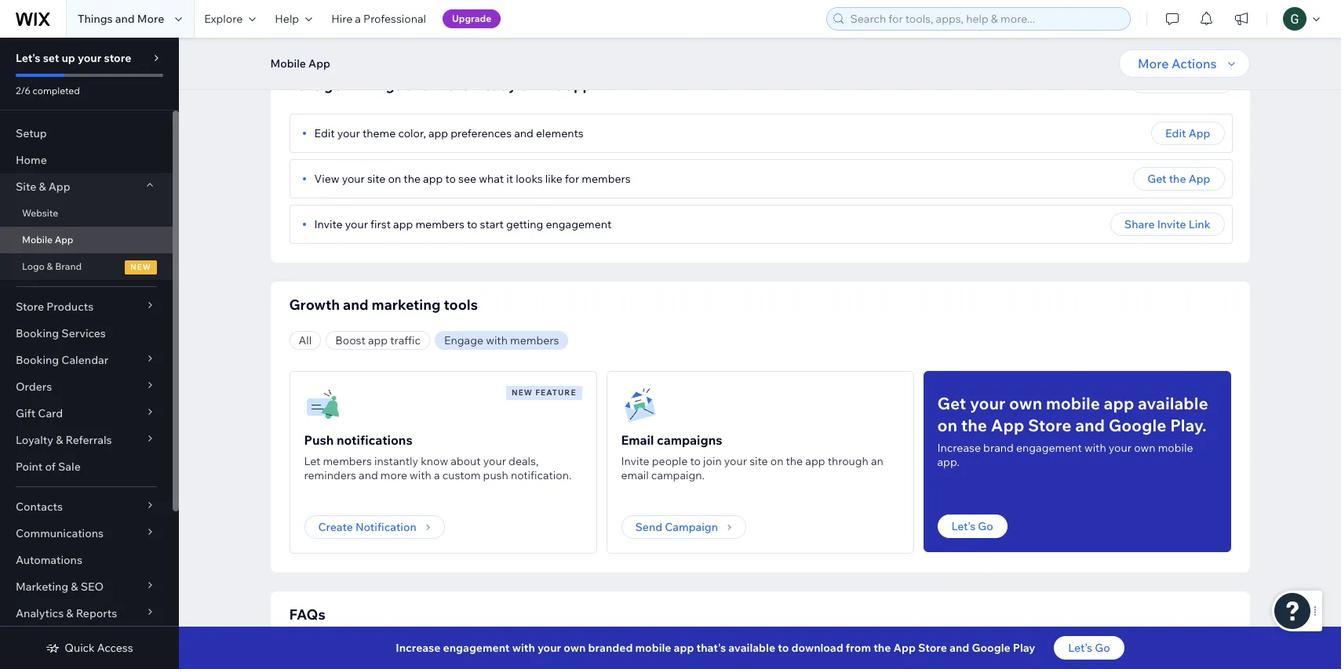 Task type: locate. For each thing, give the bounding box(es) containing it.
app
[[309, 57, 330, 71], [1189, 126, 1211, 141], [1189, 172, 1211, 186], [48, 180, 70, 194], [55, 234, 73, 246], [991, 415, 1025, 436], [894, 641, 916, 656]]

let's go down app.
[[952, 520, 994, 534]]

mobile app inside 'sidebar' element
[[22, 234, 73, 246]]

Search for tools, apps, help & more... field
[[846, 8, 1126, 30]]

1 vertical spatial more
[[1138, 56, 1169, 71]]

edit
[[314, 126, 335, 141], [1166, 126, 1187, 141]]

1 booking from the top
[[16, 327, 59, 341]]

mobile down website on the left
[[22, 234, 53, 246]]

go
[[978, 520, 994, 534], [1095, 641, 1111, 656]]

point
[[16, 460, 43, 474]]

1 vertical spatial mobile
[[22, 234, 53, 246]]

1 vertical spatial go
[[1095, 641, 1111, 656]]

members inside push notifications let members instantly know about your deals, reminders and more with a custom push notification.
[[323, 455, 372, 469]]

explore
[[204, 12, 243, 26]]

1 vertical spatial engagement
[[1017, 441, 1082, 455]]

invite left link at the right top of the page
[[1158, 217, 1187, 232]]

0 vertical spatial mobile
[[1046, 393, 1101, 414]]

upgrade
[[452, 13, 492, 24]]

loyalty & referrals
[[16, 433, 112, 447]]

0 horizontal spatial more
[[137, 12, 164, 26]]

reminders
[[304, 469, 356, 483]]

0 vertical spatial let's
[[289, 76, 321, 94]]

2 edit from the left
[[1166, 126, 1187, 141]]

1 vertical spatial let's go button
[[1055, 637, 1125, 660]]

& for loyalty
[[56, 433, 63, 447]]

1 horizontal spatial let's
[[952, 520, 976, 534]]

0 vertical spatial own
[[1010, 393, 1043, 414]]

0 horizontal spatial available
[[729, 641, 776, 656]]

0 vertical spatial google
[[1109, 415, 1167, 436]]

2 horizontal spatial store
[[1028, 415, 1072, 436]]

0 horizontal spatial store
[[16, 300, 44, 314]]

let's right play
[[1069, 641, 1093, 656]]

invite down email
[[621, 455, 650, 469]]

1 vertical spatial site
[[750, 455, 768, 469]]

& left reports
[[66, 607, 73, 621]]

1 horizontal spatial site
[[750, 455, 768, 469]]

more right things on the top of page
[[137, 12, 164, 26]]

through
[[828, 455, 869, 469]]

people
[[652, 455, 688, 469]]

0 vertical spatial new
[[130, 262, 152, 272]]

mobile inside 'mobile app' button
[[270, 57, 306, 71]]

0 horizontal spatial edit
[[314, 126, 335, 141]]

on
[[520, 76, 537, 94], [388, 172, 401, 186], [938, 415, 958, 436], [771, 455, 784, 469]]

app inside email campaigns invite people to join your site on the app through an email campaign.
[[806, 455, 825, 469]]

2 vertical spatial own
[[564, 641, 586, 656]]

0 horizontal spatial mobile app
[[22, 234, 73, 246]]

store products button
[[0, 294, 173, 320]]

& right site
[[39, 180, 46, 194]]

available up play. in the right bottom of the page
[[1138, 393, 1209, 414]]

mobile app
[[270, 57, 330, 71], [22, 234, 73, 246]]

reports
[[76, 607, 117, 621]]

more actions
[[1138, 56, 1217, 71]]

0 horizontal spatial increase
[[396, 641, 441, 656]]

feature
[[536, 388, 577, 398]]

theme
[[363, 126, 396, 141]]

let's
[[289, 76, 321, 94], [952, 520, 976, 534], [1069, 641, 1093, 656]]

0 vertical spatial let's go button
[[938, 515, 1008, 539]]

1 vertical spatial increase
[[396, 641, 441, 656]]

let's go right play
[[1069, 641, 1111, 656]]

booking services link
[[0, 320, 173, 347]]

it
[[507, 172, 513, 186]]

logo
[[22, 261, 45, 272]]

loyalty & referrals button
[[0, 427, 173, 454]]

orders button
[[0, 374, 173, 400]]

app
[[566, 76, 592, 94], [429, 126, 448, 141], [423, 172, 443, 186], [393, 217, 413, 232], [368, 334, 388, 348], [1104, 393, 1135, 414], [806, 455, 825, 469], [674, 641, 694, 656]]

0 vertical spatial more
[[137, 12, 164, 26]]

1 horizontal spatial mobile
[[270, 57, 306, 71]]

your
[[78, 51, 101, 65], [337, 126, 360, 141], [342, 172, 365, 186], [345, 217, 368, 232], [970, 393, 1006, 414], [1109, 441, 1132, 455], [483, 455, 506, 469], [724, 455, 747, 469], [538, 641, 561, 656]]

let's down 'mobile app' button
[[289, 76, 321, 94]]

0 vertical spatial get
[[1148, 172, 1167, 186]]

0 vertical spatial a
[[355, 12, 361, 26]]

to left see
[[445, 172, 456, 186]]

1 horizontal spatial increase
[[938, 441, 981, 455]]

invite down view
[[314, 217, 343, 232]]

gift card button
[[0, 400, 173, 427]]

google left play
[[972, 641, 1011, 656]]

engagement inside get your own mobile app available on the app store and google play. increase brand engagement with your own mobile app.
[[1017, 441, 1082, 455]]

mobile inside mobile app link
[[22, 234, 53, 246]]

&
[[39, 180, 46, 194], [47, 261, 53, 272], [56, 433, 63, 447], [71, 580, 78, 594], [66, 607, 73, 621]]

& right loyalty
[[56, 433, 63, 447]]

help
[[275, 12, 299, 26]]

0 horizontal spatial mobile
[[22, 234, 53, 246]]

0 vertical spatial increase
[[938, 441, 981, 455]]

1 horizontal spatial mobile app
[[270, 57, 330, 71]]

2 horizontal spatial mobile
[[1158, 441, 1194, 455]]

the up share invite link
[[1169, 172, 1187, 186]]

booking services
[[16, 327, 106, 341]]

mobile app inside button
[[270, 57, 330, 71]]

1 vertical spatial mobile app
[[22, 234, 73, 246]]

of
[[45, 460, 56, 474]]

edit up get the app in the right of the page
[[1166, 126, 1187, 141]]

and inside get your own mobile app available on the app store and google play. increase brand engagement with your own mobile app.
[[1076, 415, 1105, 436]]

campaigns
[[657, 433, 723, 448]]

the up brand
[[962, 415, 988, 436]]

send campaign
[[635, 520, 718, 535]]

with
[[486, 334, 508, 348], [1085, 441, 1107, 455], [410, 469, 432, 483], [512, 641, 535, 656]]

mobile app link
[[0, 227, 173, 254]]

0 vertical spatial go
[[978, 520, 994, 534]]

2 vertical spatial mobile
[[635, 641, 672, 656]]

0 horizontal spatial let's
[[289, 76, 321, 94]]

edit your theme color, app preferences and elements
[[314, 126, 584, 141]]

google inside get your own mobile app available on the app store and google play. increase brand engagement with your own mobile app.
[[1109, 415, 1167, 436]]

mobile app up logo & brand
[[22, 234, 73, 246]]

& right logo
[[47, 261, 53, 272]]

your inside email campaigns invite people to join your site on the app through an email campaign.
[[724, 455, 747, 469]]

& inside loyalty & referrals popup button
[[56, 433, 63, 447]]

create notification button
[[304, 516, 445, 539]]

0 horizontal spatial site
[[367, 172, 386, 186]]

1 vertical spatial new
[[512, 388, 533, 398]]

0 vertical spatial let's go
[[952, 520, 994, 534]]

members left start
[[416, 217, 465, 232]]

0 vertical spatial mobile app
[[270, 57, 330, 71]]

store inside get your own mobile app available on the app store and google play. increase brand engagement with your own mobile app.
[[1028, 415, 1072, 436]]

1 horizontal spatial let's go button
[[1055, 637, 1125, 660]]

on right join
[[771, 455, 784, 469]]

new left feature
[[512, 388, 533, 398]]

2 booking from the top
[[16, 353, 59, 367]]

mobile down help
[[270, 57, 306, 71]]

engage
[[444, 334, 484, 348]]

0 vertical spatial booking
[[16, 327, 59, 341]]

get up share invite link
[[1148, 172, 1167, 186]]

1 horizontal spatial a
[[434, 469, 440, 483]]

1 vertical spatial booking
[[16, 353, 59, 367]]

let's go button right play
[[1055, 637, 1125, 660]]

& inside marketing & seo dropdown button
[[71, 580, 78, 594]]

1 vertical spatial a
[[434, 469, 440, 483]]

new inside 'sidebar' element
[[130, 262, 152, 272]]

push notifications heading
[[304, 431, 413, 450]]

& for analytics
[[66, 607, 73, 621]]

card
[[38, 407, 63, 421]]

get inside button
[[1148, 172, 1167, 186]]

to left join
[[690, 455, 701, 469]]

new down mobile app link
[[130, 262, 152, 272]]

the
[[540, 76, 563, 94], [404, 172, 421, 186], [1169, 172, 1187, 186], [962, 415, 988, 436], [786, 455, 803, 469], [874, 641, 891, 656]]

site
[[367, 172, 386, 186], [750, 455, 768, 469]]

1 vertical spatial get
[[938, 393, 967, 414]]

1 horizontal spatial engagement
[[546, 217, 612, 232]]

0 horizontal spatial own
[[564, 641, 586, 656]]

2 horizontal spatial let's
[[1069, 641, 1093, 656]]

mobile
[[1046, 393, 1101, 414], [1158, 441, 1194, 455], [635, 641, 672, 656]]

1 horizontal spatial google
[[1109, 415, 1167, 436]]

1 horizontal spatial available
[[1138, 393, 1209, 414]]

point of sale link
[[0, 454, 173, 480]]

app inside get your own mobile app available on the app store and google play. increase brand engagement with your own mobile app.
[[1104, 393, 1135, 414]]

analytics & reports button
[[0, 601, 173, 627]]

mobile for mobile app link
[[22, 234, 53, 246]]

hire
[[331, 12, 353, 26]]

google left play. in the right bottom of the page
[[1109, 415, 1167, 436]]

the up elements
[[540, 76, 563, 94]]

1 horizontal spatial new
[[512, 388, 533, 398]]

0 vertical spatial mobile
[[270, 57, 306, 71]]

app.
[[938, 455, 960, 469]]

let's go
[[952, 520, 994, 534], [1069, 641, 1111, 656]]

your inside 'sidebar' element
[[78, 51, 101, 65]]

& left seo
[[71, 580, 78, 594]]

instantly
[[374, 455, 418, 469]]

site right join
[[750, 455, 768, 469]]

2 vertical spatial let's
[[1069, 641, 1093, 656]]

2 vertical spatial store
[[919, 641, 947, 656]]

mobile
[[270, 57, 306, 71], [22, 234, 53, 246]]

your inside push notifications let members instantly know about your deals, reminders and more with a custom push notification.
[[483, 455, 506, 469]]

more
[[381, 469, 407, 483]]

marketing
[[372, 296, 441, 314]]

like
[[545, 172, 563, 186]]

engage with members
[[444, 334, 559, 348]]

push
[[483, 469, 509, 483]]

1 vertical spatial mobile
[[1158, 441, 1194, 455]]

store inside popup button
[[16, 300, 44, 314]]

1 edit from the left
[[314, 126, 335, 141]]

and inside push notifications let members instantly know about your deals, reminders and more with a custom push notification.
[[359, 469, 378, 483]]

a left custom
[[434, 469, 440, 483]]

1 horizontal spatial let's go
[[1069, 641, 1111, 656]]

booking down store products
[[16, 327, 59, 341]]

0 horizontal spatial new
[[130, 262, 152, 272]]

0 horizontal spatial go
[[978, 520, 994, 534]]

edit for edit your theme color, app preferences and elements
[[314, 126, 335, 141]]

booking inside dropdown button
[[16, 353, 59, 367]]

share invite link
[[1125, 217, 1211, 232]]

let's down app.
[[952, 520, 976, 534]]

1 vertical spatial google
[[972, 641, 1011, 656]]

2 horizontal spatial invite
[[1158, 217, 1187, 232]]

mobile app up get
[[270, 57, 330, 71]]

the inside email campaigns invite people to join your site on the app through an email campaign.
[[786, 455, 803, 469]]

0 horizontal spatial google
[[972, 641, 1011, 656]]

booking inside 'link'
[[16, 327, 59, 341]]

first
[[371, 217, 391, 232]]

products
[[46, 300, 94, 314]]

on up first at the left of page
[[388, 172, 401, 186]]

0 horizontal spatial let's go button
[[938, 515, 1008, 539]]

1 vertical spatial available
[[729, 641, 776, 656]]

0 horizontal spatial get
[[938, 393, 967, 414]]

1 vertical spatial let's
[[952, 520, 976, 534]]

get your own mobile app available on the app store and google play. increase brand engagement with your own mobile app.
[[938, 393, 1209, 469]]

email campaigns invite people to join your site on the app through an email campaign.
[[621, 433, 884, 483]]

& inside site & app dropdown button
[[39, 180, 46, 194]]

on up app.
[[938, 415, 958, 436]]

members up new feature
[[510, 334, 559, 348]]

invite inside 'button'
[[1158, 217, 1187, 232]]

1 horizontal spatial store
[[919, 641, 947, 656]]

the left through
[[786, 455, 803, 469]]

get for the
[[1148, 172, 1167, 186]]

0 horizontal spatial mobile
[[635, 641, 672, 656]]

own
[[1010, 393, 1043, 414], [1134, 441, 1156, 455], [564, 641, 586, 656]]

let's go button down app.
[[938, 515, 1008, 539]]

site down 'theme'
[[367, 172, 386, 186]]

1 horizontal spatial more
[[1138, 56, 1169, 71]]

1 horizontal spatial edit
[[1166, 126, 1187, 141]]

a inside push notifications let members instantly know about your deals, reminders and more with a custom push notification.
[[434, 469, 440, 483]]

members down push notifications 'heading' on the left of page
[[323, 455, 372, 469]]

booking up orders
[[16, 353, 59, 367]]

on inside email campaigns invite people to join your site on the app through an email campaign.
[[771, 455, 784, 469]]

1 horizontal spatial go
[[1095, 641, 1111, 656]]

the down color,
[[404, 172, 421, 186]]

& for marketing
[[71, 580, 78, 594]]

increase inside get your own mobile app available on the app store and google play. increase brand engagement with your own mobile app.
[[938, 441, 981, 455]]

let's for the let's go button to the top
[[952, 520, 976, 534]]

engagement
[[546, 217, 612, 232], [1017, 441, 1082, 455], [443, 641, 510, 656]]

available right that's at the bottom right of page
[[729, 641, 776, 656]]

site
[[16, 180, 36, 194]]

get up app.
[[938, 393, 967, 414]]

services
[[61, 327, 106, 341]]

a right hire
[[355, 12, 361, 26]]

increase
[[938, 441, 981, 455], [396, 641, 441, 656]]

& inside analytics & reports popup button
[[66, 607, 73, 621]]

2 vertical spatial engagement
[[443, 641, 510, 656]]

loyalty
[[16, 433, 53, 447]]

0 vertical spatial available
[[1138, 393, 1209, 414]]

1 horizontal spatial mobile
[[1046, 393, 1101, 414]]

1 horizontal spatial get
[[1148, 172, 1167, 186]]

traffic
[[390, 334, 421, 348]]

get
[[1148, 172, 1167, 186], [938, 393, 967, 414]]

1 vertical spatial store
[[1028, 415, 1072, 436]]

2 horizontal spatial own
[[1134, 441, 1156, 455]]

get inside get your own mobile app available on the app store and google play. increase brand engagement with your own mobile app.
[[938, 393, 967, 414]]

more left "actions"
[[1138, 56, 1169, 71]]

to inside email campaigns invite people to join your site on the app through an email campaign.
[[690, 455, 701, 469]]

edit inside edit app button
[[1166, 126, 1187, 141]]

orders
[[16, 380, 52, 394]]

marketing & seo button
[[0, 574, 173, 601]]

2 horizontal spatial engagement
[[1017, 441, 1082, 455]]

1 horizontal spatial invite
[[621, 455, 650, 469]]

completed
[[33, 85, 80, 97]]

0 vertical spatial store
[[16, 300, 44, 314]]

edit up view
[[314, 126, 335, 141]]



Task type: vqa. For each thing, say whether or not it's contained in the screenshot.
the bottom Sell Online
no



Task type: describe. For each thing, give the bounding box(es) containing it.
notifications
[[337, 433, 413, 448]]

more inside dropdown button
[[1138, 56, 1169, 71]]

view
[[314, 172, 340, 186]]

create notification
[[318, 520, 417, 535]]

app inside dropdown button
[[48, 180, 70, 194]]

let's get "things and more" ready on the app
[[289, 76, 592, 94]]

invite inside email campaigns invite people to join your site on the app through an email campaign.
[[621, 455, 650, 469]]

store
[[104, 51, 131, 65]]

the inside get your own mobile app available on the app store and google play. increase brand engagement with your own mobile app.
[[962, 415, 988, 436]]

the inside button
[[1169, 172, 1187, 186]]

0 horizontal spatial engagement
[[443, 641, 510, 656]]

0 vertical spatial site
[[367, 172, 386, 186]]

join
[[703, 455, 722, 469]]

quick access button
[[46, 641, 133, 656]]

1 horizontal spatial own
[[1010, 393, 1043, 414]]

about
[[451, 455, 481, 469]]

edit for edit app
[[1166, 126, 1187, 141]]

home link
[[0, 147, 173, 173]]

branded
[[588, 641, 633, 656]]

more actions button
[[1120, 49, 1250, 78]]

communications button
[[0, 520, 173, 547]]

mobile app for mobile app link
[[22, 234, 73, 246]]

website link
[[0, 200, 173, 227]]

notification.
[[511, 469, 572, 483]]

let's
[[16, 51, 40, 65]]

things and more
[[78, 12, 164, 26]]

view your site on the app to see what it looks like for members
[[314, 172, 631, 186]]

new for new
[[130, 262, 152, 272]]

invite your first app members to start getting engagement
[[314, 217, 612, 232]]

booking for booking services
[[16, 327, 59, 341]]

booking for booking calendar
[[16, 353, 59, 367]]

2/6 completed
[[16, 85, 80, 97]]

get for your
[[938, 393, 967, 414]]

up
[[62, 51, 75, 65]]

growth
[[289, 296, 340, 314]]

let
[[304, 455, 321, 469]]

1 vertical spatial let's go
[[1069, 641, 1111, 656]]

ready
[[478, 76, 517, 94]]

with inside push notifications let members instantly know about your deals, reminders and more with a custom push notification.
[[410, 469, 432, 483]]

new feature
[[512, 388, 577, 398]]

download
[[792, 641, 844, 656]]

to left download
[[778, 641, 789, 656]]

& for logo
[[47, 261, 53, 272]]

referrals
[[66, 433, 112, 447]]

contacts button
[[0, 494, 173, 520]]

start
[[480, 217, 504, 232]]

sidebar element
[[0, 38, 179, 670]]

mobile for 'mobile app' button
[[270, 57, 306, 71]]

the right from
[[874, 641, 891, 656]]

gift card
[[16, 407, 63, 421]]

elements
[[536, 126, 584, 141]]

link
[[1189, 217, 1211, 232]]

site inside email campaigns invite people to join your site on the app through an email campaign.
[[750, 455, 768, 469]]

website
[[22, 207, 58, 219]]

boost
[[335, 334, 366, 348]]

set
[[43, 51, 59, 65]]

email
[[621, 433, 654, 448]]

faqs
[[289, 606, 326, 624]]

boost app traffic
[[335, 334, 421, 348]]

on inside get your own mobile app available on the app store and google play. increase brand engagement with your own mobile app.
[[938, 415, 958, 436]]

let's for the let's go button to the bottom
[[1069, 641, 1093, 656]]

2/6
[[16, 85, 31, 97]]

to left start
[[467, 217, 478, 232]]

automations
[[16, 553, 82, 568]]

hire a professional link
[[322, 0, 436, 38]]

push notifications let members instantly know about your deals, reminders and more with a custom push notification.
[[304, 433, 572, 483]]

custom
[[443, 469, 481, 483]]

& for site
[[39, 180, 46, 194]]

actions
[[1172, 56, 1217, 71]]

"things
[[350, 76, 402, 94]]

setup
[[16, 126, 47, 141]]

get the app button
[[1134, 167, 1225, 191]]

new for new feature
[[512, 388, 533, 398]]

mobile app for 'mobile app' button
[[270, 57, 330, 71]]

increase engagement with your own branded mobile app that's available to download from the app store and google play
[[396, 641, 1036, 656]]

push
[[304, 433, 334, 448]]

setup link
[[0, 120, 173, 147]]

site & app
[[16, 180, 70, 194]]

share
[[1125, 217, 1155, 232]]

booking calendar button
[[0, 347, 173, 374]]

1 vertical spatial own
[[1134, 441, 1156, 455]]

more"
[[434, 76, 475, 94]]

see
[[458, 172, 477, 186]]

send campaign button
[[621, 516, 747, 539]]

quick
[[65, 641, 95, 656]]

calendar
[[61, 353, 108, 367]]

what
[[479, 172, 504, 186]]

let's set up your store
[[16, 51, 131, 65]]

with inside get your own mobile app available on the app store and google play. increase brand engagement with your own mobile app.
[[1085, 441, 1107, 455]]

0 vertical spatial engagement
[[546, 217, 612, 232]]

logo & brand
[[22, 261, 82, 272]]

preferences
[[451, 126, 512, 141]]

tools
[[444, 296, 478, 314]]

getting
[[506, 217, 544, 232]]

point of sale
[[16, 460, 81, 474]]

email
[[621, 469, 649, 483]]

growth and marketing tools
[[289, 296, 478, 314]]

app inside get your own mobile app available on the app store and google play. increase brand engagement with your own mobile app.
[[991, 415, 1025, 436]]

gift
[[16, 407, 35, 421]]

an
[[871, 455, 884, 469]]

communications
[[16, 527, 104, 541]]

members right for
[[582, 172, 631, 186]]

on right ready
[[520, 76, 537, 94]]

know
[[421, 455, 448, 469]]

create
[[318, 520, 353, 535]]

email campaigns heading
[[621, 431, 723, 450]]

get the app
[[1148, 172, 1211, 186]]

0 horizontal spatial invite
[[314, 217, 343, 232]]

automations link
[[0, 547, 173, 574]]

home
[[16, 153, 47, 167]]

available inside get your own mobile app available on the app store and google play. increase brand engagement with your own mobile app.
[[1138, 393, 1209, 414]]

0 horizontal spatial let's go
[[952, 520, 994, 534]]

get
[[324, 76, 347, 94]]

0 horizontal spatial a
[[355, 12, 361, 26]]



